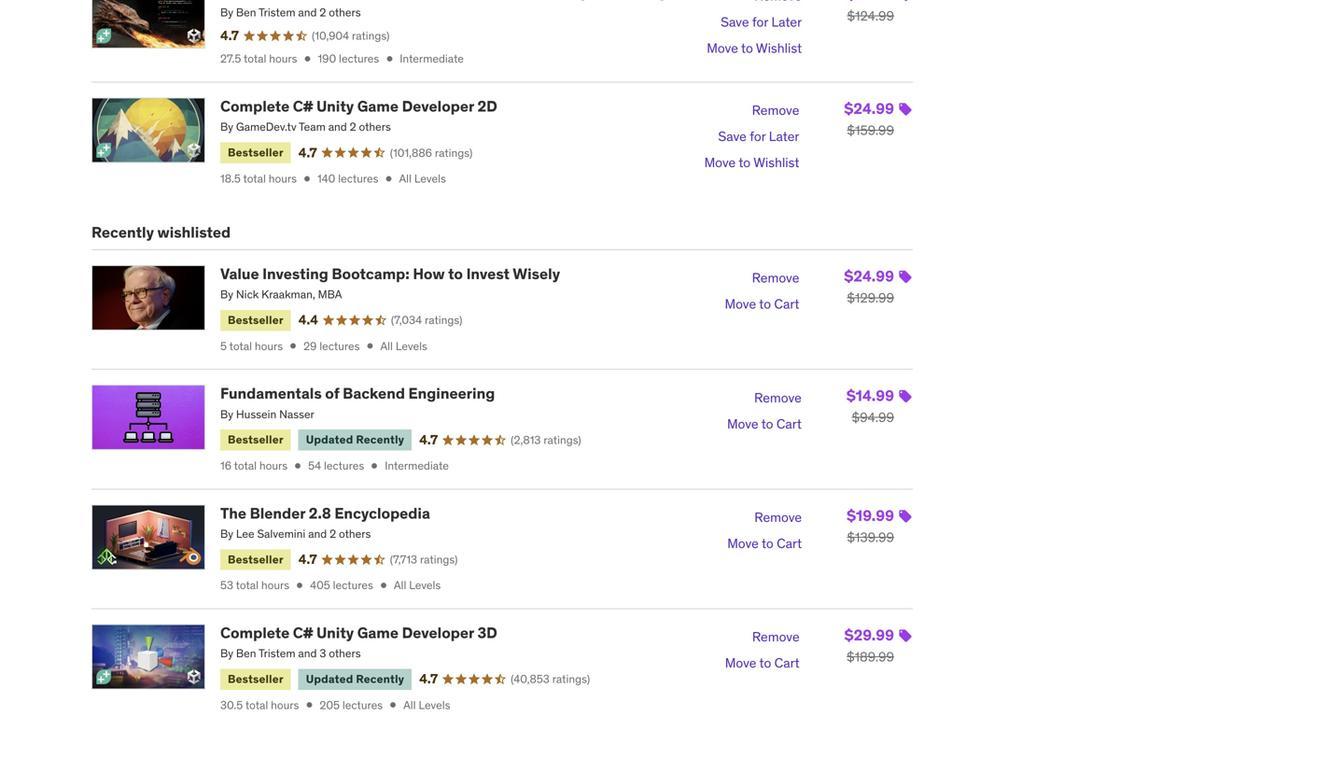 Task type: describe. For each thing, give the bounding box(es) containing it.
xxsmall image left 205
[[303, 699, 316, 712]]

the blender 2.8 encyclopedia link
[[220, 504, 430, 523]]

investing
[[263, 264, 329, 283]]

xxsmall image left "140"
[[301, 172, 314, 185]]

move inside remove save for later move to wishlist
[[705, 154, 736, 171]]

ratings) for the blender 2.8 encyclopedia
[[420, 553, 458, 567]]

$29.99 $189.99
[[845, 626, 895, 665]]

(101,886 ratings)
[[390, 146, 473, 160]]

move to wishlist button for wishlist
[[707, 35, 802, 62]]

2 inside the blender 2.8 encyclopedia by lee salvemini and 2 others
[[330, 527, 336, 541]]

cart for $29.99
[[775, 655, 800, 672]]

7,713 ratings element
[[390, 552, 458, 568]]

to inside the value investing bootcamp: how to invest wisely by nick kraakman, mba
[[448, 264, 463, 283]]

xxsmall image down (7,713
[[377, 579, 390, 592]]

(2,813
[[511, 433, 541, 447]]

nick
[[236, 287, 259, 302]]

405
[[310, 578, 330, 593]]

190 lectures
[[318, 52, 379, 66]]

value investing bootcamp: how to invest wisely link
[[220, 264, 560, 283]]

developer for 2d
[[402, 97, 474, 116]]

for inside the "save for later move to wishlist"
[[753, 14, 769, 30]]

$124.99
[[848, 7, 895, 24]]

2d
[[478, 97, 498, 116]]

(101,886
[[390, 146, 432, 160]]

remove button for fundamentals of backend engineering
[[755, 385, 802, 411]]

(10,904 ratings)
[[312, 28, 390, 43]]

move to cart button for $19.99
[[728, 531, 802, 557]]

1 ben from the top
[[236, 5, 256, 20]]

complete c# unity game developer 2d by gamedev.tv team and 2 others
[[220, 97, 498, 134]]

value investing bootcamp: how to invest wisely by nick kraakman, mba
[[220, 264, 560, 302]]

4.7 up the 27.5
[[220, 27, 239, 44]]

how
[[413, 264, 445, 283]]

lectures down 10,904 ratings element
[[339, 52, 379, 66]]

xxsmall image right 54 lectures at left
[[368, 459, 381, 472]]

10,904 ratings element
[[312, 28, 390, 44]]

team
[[299, 120, 326, 134]]

by ben tristem and 2 others
[[220, 5, 361, 20]]

total for the blender 2.8 encyclopedia
[[236, 578, 259, 593]]

and inside complete c# unity game developer 3d by ben tristem and 3 others
[[298, 646, 317, 661]]

ratings) for complete c# unity game developer 3d
[[553, 672, 590, 687]]

$24.99 $129.99
[[845, 267, 895, 306]]

backend
[[343, 384, 405, 403]]

lee
[[236, 527, 255, 541]]

xxsmall image right 29 lectures
[[364, 340, 377, 353]]

move to cart button for $14.99
[[728, 411, 802, 437]]

lectures for 3d
[[343, 698, 383, 712]]

29
[[304, 339, 317, 353]]

and up '(10,904'
[[298, 5, 317, 20]]

16
[[220, 459, 232, 473]]

coupon icon image for complete c# unity game developer 3d
[[899, 629, 913, 643]]

total for value investing bootcamp: how to invest wisely
[[229, 339, 252, 353]]

(7,713 ratings)
[[390, 553, 458, 567]]

engineering
[[409, 384, 495, 403]]

salvemini
[[257, 527, 306, 541]]

coupon icon image for value investing bootcamp: how to invest wisely
[[899, 269, 913, 284]]

the
[[220, 504, 247, 523]]

bestseller for complete c# unity game developer 3d
[[228, 672, 284, 686]]

xxsmall image for 190 lectures
[[301, 52, 314, 65]]

remove for $24.99
[[752, 270, 800, 286]]

1 by from the top
[[220, 5, 233, 20]]

all levels for lee
[[394, 578, 441, 593]]

remove for $14.99
[[755, 389, 802, 406]]

remove button for the blender 2.8 encyclopedia
[[755, 505, 802, 531]]

53
[[220, 578, 233, 593]]

coupon icon image for fundamentals of backend engineering
[[899, 389, 913, 404]]

by inside complete c# unity game developer 3d by ben tristem and 3 others
[[220, 646, 233, 661]]

bestseller for complete c# unity game developer 2d
[[228, 145, 284, 160]]

$139.99
[[847, 529, 895, 546]]

$24.99 for value investing bootcamp: how to invest wisely
[[845, 267, 895, 286]]

(40,853
[[511, 672, 550, 687]]

remove move to cart for $14.99
[[728, 389, 802, 432]]

fundamentals of backend engineering link
[[220, 384, 495, 403]]

all for invest
[[381, 339, 393, 353]]

2.8
[[309, 504, 331, 523]]

5
[[220, 339, 227, 353]]

2 inside complete c# unity game developer 2d by gamedev.tv team and 2 others
[[350, 120, 356, 134]]

others inside complete c# unity game developer 3d by ben tristem and 3 others
[[329, 646, 361, 661]]

all levels for 2d
[[399, 171, 446, 186]]

(40,853 ratings)
[[511, 672, 590, 687]]

complete c# unity game developer 2d link
[[220, 97, 498, 116]]

16 total hours
[[220, 459, 288, 473]]

xxsmall image left 54
[[292, 459, 305, 472]]

30.5 total hours
[[220, 698, 299, 712]]

and inside the blender 2.8 encyclopedia by lee salvemini and 2 others
[[308, 527, 327, 541]]

updated recently for unity
[[306, 672, 405, 686]]

hours for value investing bootcamp: how to invest wisely
[[255, 339, 283, 353]]

27.5
[[220, 52, 241, 66]]

levels for the blender 2.8 encyclopedia
[[409, 578, 441, 593]]

kraakman,
[[262, 287, 315, 302]]

intermediate for 54 lectures
[[385, 459, 449, 473]]

encyclopedia
[[335, 504, 430, 523]]

bestseller for the blender 2.8 encyclopedia
[[228, 552, 284, 567]]

30.5
[[220, 698, 243, 712]]

140 lectures
[[318, 171, 379, 186]]

by inside complete c# unity game developer 2d by gamedev.tv team and 2 others
[[220, 120, 233, 134]]

move for $19.99
[[728, 535, 759, 552]]

(7,713
[[390, 553, 418, 567]]

hours left 190 at the left top
[[269, 52, 297, 66]]

$14.99 $94.99
[[847, 386, 895, 426]]

game for 2d
[[357, 97, 399, 116]]

complete for complete c# unity game developer 3d
[[220, 623, 290, 643]]

$189.99
[[847, 649, 895, 665]]

remove inside remove save for later move to wishlist
[[752, 102, 800, 119]]

bootcamp:
[[332, 264, 410, 283]]

total right the 27.5
[[244, 52, 267, 66]]

lectures for invest
[[320, 339, 360, 353]]

$159.99
[[848, 122, 895, 139]]

move inside the "save for later move to wishlist"
[[707, 40, 739, 57]]

18.5
[[220, 171, 241, 186]]

4.7 for fundamentals of backend engineering
[[420, 431, 438, 448]]

later inside the "save for later move to wishlist"
[[772, 14, 802, 30]]

205 lectures
[[320, 698, 383, 712]]

1 tristem from the top
[[259, 5, 296, 20]]

c# for complete c# unity game developer 2d
[[293, 97, 313, 116]]

$94.99
[[852, 409, 895, 426]]

remove button for complete c# unity game developer 2d
[[752, 98, 800, 124]]

$19.99
[[847, 506, 895, 525]]

complete c# unity game developer 3d link
[[220, 623, 498, 643]]

hussein
[[236, 407, 277, 421]]

remove move to cart for $19.99
[[728, 509, 802, 552]]

recently wishlisted
[[92, 223, 231, 242]]

xxsmall image right 190 lectures
[[383, 52, 396, 65]]

c# for complete c# unity game developer 3d
[[293, 623, 313, 643]]

29 lectures
[[304, 339, 360, 353]]

coupon icon image for the blender 2.8 encyclopedia
[[899, 509, 913, 524]]

developer for 3d
[[402, 623, 474, 643]]

$24.99 for complete c# unity game developer 2d
[[845, 99, 895, 118]]

3
[[320, 646, 326, 661]]

for inside remove save for later move to wishlist
[[750, 128, 766, 145]]

7,034 ratings element
[[391, 313, 463, 328]]

recently for developer
[[356, 672, 405, 686]]

(7,034
[[391, 313, 422, 328]]

gamedev.tv
[[236, 120, 297, 134]]

remove for $29.99
[[753, 629, 800, 646]]



Task type: locate. For each thing, give the bounding box(es) containing it.
ben up 30.5 total hours
[[236, 646, 256, 661]]

1 vertical spatial later
[[769, 128, 800, 145]]

unity up 3
[[317, 623, 354, 643]]

developer
[[402, 97, 474, 116], [402, 623, 474, 643]]

4.7 for complete c# unity game developer 2d
[[299, 144, 317, 161]]

2 horizontal spatial 2
[[350, 120, 356, 134]]

1 vertical spatial developer
[[402, 623, 474, 643]]

developer inside complete c# unity game developer 3d by ben tristem and 3 others
[[402, 623, 474, 643]]

(10,904
[[312, 28, 349, 43]]

xxsmall image for 405 lectures
[[293, 579, 306, 592]]

1 horizontal spatial 2
[[330, 527, 336, 541]]

updated up 54 lectures at left
[[306, 433, 354, 447]]

2 down the blender 2.8 encyclopedia link
[[330, 527, 336, 541]]

complete
[[220, 97, 290, 116], [220, 623, 290, 643]]

by inside fundamentals of backend engineering by hussein nasser
[[220, 407, 233, 421]]

all down (101,886
[[399, 171, 412, 186]]

save inside the "save for later move to wishlist"
[[721, 14, 750, 30]]

ratings) for value investing bootcamp: how to invest wisely
[[425, 313, 463, 328]]

game for 3d
[[357, 623, 399, 643]]

1 vertical spatial game
[[357, 623, 399, 643]]

4.7 for the blender 2.8 encyclopedia
[[299, 551, 317, 568]]

all levels down 7,713 ratings element
[[394, 578, 441, 593]]

1 vertical spatial updated
[[306, 672, 354, 686]]

unity for complete c# unity game developer 3d
[[317, 623, 354, 643]]

2 vertical spatial recently
[[356, 672, 405, 686]]

hours for fundamentals of backend engineering
[[260, 459, 288, 473]]

all levels down the "101,886 ratings" element
[[399, 171, 446, 186]]

0 vertical spatial game
[[357, 97, 399, 116]]

ratings) right the (7,034
[[425, 313, 463, 328]]

wishlist inside the "save for later move to wishlist"
[[756, 40, 802, 57]]

mba
[[318, 287, 342, 302]]

updated recently
[[306, 433, 405, 447], [306, 672, 405, 686]]

0 vertical spatial later
[[772, 14, 802, 30]]

2 $24.99 from the top
[[845, 267, 895, 286]]

total for fundamentals of backend engineering
[[234, 459, 257, 473]]

bestseller up the 53 total hours
[[228, 552, 284, 567]]

$24.99 up $129.99
[[845, 267, 895, 286]]

hours left 205
[[271, 698, 299, 712]]

by left gamedev.tv
[[220, 120, 233, 134]]

game inside complete c# unity game developer 2d by gamedev.tv team and 2 others
[[357, 97, 399, 116]]

1 vertical spatial updated recently
[[306, 672, 405, 686]]

xxsmall image for 29 lectures
[[287, 340, 300, 353]]

2
[[320, 5, 326, 20], [350, 120, 356, 134], [330, 527, 336, 541]]

$24.99 $159.99
[[845, 99, 895, 139]]

40,853 ratings element
[[511, 672, 590, 687]]

wisely
[[513, 264, 560, 283]]

move to cart button
[[725, 291, 800, 317], [728, 411, 802, 437], [728, 531, 802, 557], [726, 650, 800, 677]]

recently for by
[[356, 433, 405, 447]]

$29.99
[[845, 626, 895, 645]]

c# up team
[[293, 97, 313, 116]]

bestseller down hussein
[[228, 433, 284, 447]]

others down complete c# unity game developer 2d link in the top of the page
[[359, 120, 391, 134]]

levels for value investing bootcamp: how to invest wisely
[[396, 339, 428, 353]]

intermediate up the encyclopedia
[[385, 459, 449, 473]]

3 coupon icon image from the top
[[899, 269, 913, 284]]

hours for complete c# unity game developer 3d
[[271, 698, 299, 712]]

c#
[[293, 97, 313, 116], [293, 623, 313, 643]]

tristem up the "27.5 total hours"
[[259, 5, 296, 20]]

lectures for lee
[[333, 578, 373, 593]]

xxsmall image left 190 at the left top
[[301, 52, 314, 65]]

move to wishlist button
[[707, 35, 802, 62], [705, 150, 800, 176]]

recently down fundamentals of backend engineering by hussein nasser
[[356, 433, 405, 447]]

0 vertical spatial updated
[[306, 433, 354, 447]]

1 c# from the top
[[293, 97, 313, 116]]

by up the 27.5
[[220, 5, 233, 20]]

later inside remove save for later move to wishlist
[[769, 128, 800, 145]]

bestseller for fundamentals of backend engineering
[[228, 433, 284, 447]]

all right 205 lectures
[[404, 698, 416, 712]]

0 vertical spatial save
[[721, 14, 750, 30]]

c# inside complete c# unity game developer 2d by gamedev.tv team and 2 others
[[293, 97, 313, 116]]

the blender 2.8 encyclopedia by lee salvemini and 2 others
[[220, 504, 430, 541]]

1 game from the top
[[357, 97, 399, 116]]

invest
[[467, 264, 510, 283]]

101,886 ratings element
[[390, 145, 473, 161]]

remove save for later move to wishlist
[[705, 102, 800, 171]]

all for lee
[[394, 578, 407, 593]]

2 tristem from the top
[[259, 646, 296, 661]]

xxsmall image left "29"
[[287, 340, 300, 353]]

intermediate right 190 lectures
[[400, 52, 464, 66]]

$14.99
[[847, 386, 895, 405]]

5 total hours
[[220, 339, 283, 353]]

c# inside complete c# unity game developer 3d by ben tristem and 3 others
[[293, 623, 313, 643]]

1 vertical spatial 2
[[350, 120, 356, 134]]

total for complete c# unity game developer 3d
[[246, 698, 268, 712]]

ratings) inside the 40,853 ratings element
[[553, 672, 590, 687]]

save for later button for later
[[721, 9, 802, 35]]

value
[[220, 264, 259, 283]]

and
[[298, 5, 317, 20], [328, 120, 347, 134], [308, 527, 327, 541], [298, 646, 317, 661]]

1 vertical spatial c#
[[293, 623, 313, 643]]

ratings) inside 7,034 ratings element
[[425, 313, 463, 328]]

cart left $189.99
[[775, 655, 800, 672]]

cart left $14.99 $94.99
[[777, 415, 802, 432]]

levels down the "101,886 ratings" element
[[415, 171, 446, 186]]

later left $124.99
[[772, 14, 802, 30]]

and inside complete c# unity game developer 2d by gamedev.tv team and 2 others
[[328, 120, 347, 134]]

$19.99 $139.99
[[847, 506, 895, 546]]

xxsmall image
[[383, 52, 396, 65], [301, 172, 314, 185], [364, 340, 377, 353], [292, 459, 305, 472], [368, 459, 381, 472], [377, 579, 390, 592], [303, 699, 316, 712]]

remove move to cart for $24.99
[[725, 270, 800, 313]]

lectures for hussein
[[324, 459, 364, 473]]

27.5 total hours
[[220, 52, 297, 66]]

4.4
[[299, 312, 318, 328]]

1 vertical spatial for
[[750, 128, 766, 145]]

remove button
[[752, 98, 800, 124], [752, 265, 800, 291], [755, 385, 802, 411], [755, 505, 802, 531], [753, 624, 800, 650]]

1 $24.99 from the top
[[845, 99, 895, 118]]

all for 2d
[[399, 171, 412, 186]]

2,813 ratings element
[[511, 432, 582, 448]]

all levels
[[399, 171, 446, 186], [381, 339, 428, 353], [394, 578, 441, 593], [404, 698, 451, 712]]

ratings) inside 7,713 ratings element
[[420, 553, 458, 567]]

2 bestseller from the top
[[228, 313, 284, 327]]

recently
[[92, 223, 154, 242], [356, 433, 405, 447], [356, 672, 405, 686]]

405 lectures
[[310, 578, 373, 593]]

1 vertical spatial unity
[[317, 623, 354, 643]]

2 coupon icon image from the top
[[899, 102, 913, 117]]

recently left wishlisted
[[92, 223, 154, 242]]

ratings)
[[352, 28, 390, 43], [435, 146, 473, 160], [425, 313, 463, 328], [544, 433, 582, 447], [420, 553, 458, 567], [553, 672, 590, 687]]

by up 30.5
[[220, 646, 233, 661]]

developer left 3d
[[402, 623, 474, 643]]

5 by from the top
[[220, 527, 233, 541]]

wishlist
[[756, 40, 802, 57], [754, 154, 800, 171]]

all down (7,713
[[394, 578, 407, 593]]

all levels right 205 lectures
[[404, 698, 451, 712]]

fundamentals
[[220, 384, 322, 403]]

remove for $19.99
[[755, 509, 802, 526]]

by left hussein
[[220, 407, 233, 421]]

53 total hours
[[220, 578, 290, 593]]

0 vertical spatial complete
[[220, 97, 290, 116]]

updated recently for backend
[[306, 433, 405, 447]]

0 vertical spatial updated recently
[[306, 433, 405, 447]]

updated recently up 54 lectures at left
[[306, 433, 405, 447]]

0 vertical spatial 2
[[320, 5, 326, 20]]

blender
[[250, 504, 306, 523]]

to inside the "save for later move to wishlist"
[[742, 40, 754, 57]]

4.7 down complete c# unity game developer 3d by ben tristem and 3 others
[[420, 671, 438, 688]]

ratings) right (40,853 at the left bottom of page
[[553, 672, 590, 687]]

levels right 205 lectures
[[419, 698, 451, 712]]

2 up '(10,904'
[[320, 5, 326, 20]]

54
[[308, 459, 321, 473]]

ratings) inside the "101,886 ratings" element
[[435, 146, 473, 160]]

4.7
[[220, 27, 239, 44], [299, 144, 317, 161], [420, 431, 438, 448], [299, 551, 317, 568], [420, 671, 438, 688]]

to inside remove save for later move to wishlist
[[739, 154, 751, 171]]

total for complete c# unity game developer 2d
[[243, 171, 266, 186]]

to
[[742, 40, 754, 57], [739, 154, 751, 171], [448, 264, 463, 283], [760, 296, 772, 313], [762, 415, 774, 432], [762, 535, 774, 552], [760, 655, 772, 672]]

0 vertical spatial move to wishlist button
[[707, 35, 802, 62]]

bestseller up 5 total hours
[[228, 313, 284, 327]]

unity up team
[[317, 97, 354, 116]]

4.7 up 405 at the left bottom of page
[[299, 551, 317, 568]]

all levels down the (7,034
[[381, 339, 428, 353]]

1 unity from the top
[[317, 97, 354, 116]]

1 vertical spatial save
[[719, 128, 747, 145]]

cart for $14.99
[[777, 415, 802, 432]]

total right 30.5
[[246, 698, 268, 712]]

2 down complete c# unity game developer 2d link in the top of the page
[[350, 120, 356, 134]]

5 coupon icon image from the top
[[899, 509, 913, 524]]

1 updated from the top
[[306, 433, 354, 447]]

lectures right "29"
[[320, 339, 360, 353]]

hours left 405 at the left bottom of page
[[261, 578, 290, 593]]

total
[[244, 52, 267, 66], [243, 171, 266, 186], [229, 339, 252, 353], [234, 459, 257, 473], [236, 578, 259, 593], [246, 698, 268, 712]]

move for $29.99
[[726, 655, 757, 672]]

complete c# unity game developer 3d by ben tristem and 3 others
[[220, 623, 498, 661]]

1 vertical spatial recently
[[356, 433, 405, 447]]

0 vertical spatial unity
[[317, 97, 354, 116]]

remove button for complete c# unity game developer 3d
[[753, 624, 800, 650]]

lectures right 54
[[324, 459, 364, 473]]

4.7 down team
[[299, 144, 317, 161]]

save inside remove save for later move to wishlist
[[719, 128, 747, 145]]

1 vertical spatial $24.99
[[845, 267, 895, 286]]

bestseller up "18.5 total hours"
[[228, 145, 284, 160]]

complete inside complete c# unity game developer 2d by gamedev.tv team and 2 others
[[220, 97, 290, 116]]

c# down 405 at the left bottom of page
[[293, 623, 313, 643]]

0 horizontal spatial 2
[[320, 5, 326, 20]]

others down the encyclopedia
[[339, 527, 371, 541]]

cart left $139.99
[[777, 535, 802, 552]]

18.5 total hours
[[220, 171, 297, 186]]

game
[[357, 97, 399, 116], [357, 623, 399, 643]]

2 game from the top
[[357, 623, 399, 643]]

save for later button for for
[[719, 124, 800, 150]]

all
[[399, 171, 412, 186], [381, 339, 393, 353], [394, 578, 407, 593], [404, 698, 416, 712]]

bestseller
[[228, 145, 284, 160], [228, 313, 284, 327], [228, 433, 284, 447], [228, 552, 284, 567], [228, 672, 284, 686]]

0 vertical spatial wishlist
[[756, 40, 802, 57]]

4 coupon icon image from the top
[[899, 389, 913, 404]]

lectures right 205
[[343, 698, 383, 712]]

game inside complete c# unity game developer 3d by ben tristem and 3 others
[[357, 623, 399, 643]]

1 vertical spatial save for later button
[[719, 124, 800, 150]]

190
[[318, 52, 336, 66]]

move to cart button for $29.99
[[726, 650, 800, 677]]

ratings) up 190 lectures
[[352, 28, 390, 43]]

3d
[[478, 623, 498, 643]]

6 coupon icon image from the top
[[899, 629, 913, 643]]

1 coupon icon image from the top
[[899, 0, 913, 2]]

levels down 7,713 ratings element
[[409, 578, 441, 593]]

move to cart button for $24.99
[[725, 291, 800, 317]]

0 vertical spatial recently
[[92, 223, 154, 242]]

6 by from the top
[[220, 646, 233, 661]]

by left nick
[[220, 287, 233, 302]]

complete down the 53 total hours
[[220, 623, 290, 643]]

1 updated recently from the top
[[306, 433, 405, 447]]

all levels for 3d
[[404, 698, 451, 712]]

ratings) inside 2,813 ratings "element"
[[544, 433, 582, 447]]

xxsmall image right 205 lectures
[[387, 699, 400, 712]]

developer up (101,886 ratings)
[[402, 97, 474, 116]]

4 by from the top
[[220, 407, 233, 421]]

nasser
[[279, 407, 315, 421]]

remove move to cart for $29.99
[[726, 629, 800, 672]]

tristem inside complete c# unity game developer 3d by ben tristem and 3 others
[[259, 646, 296, 661]]

tristem left 3
[[259, 646, 296, 661]]

total right 16
[[234, 459, 257, 473]]

by
[[220, 5, 233, 20], [220, 120, 233, 134], [220, 287, 233, 302], [220, 407, 233, 421], [220, 527, 233, 541], [220, 646, 233, 661]]

complete inside complete c# unity game developer 3d by ben tristem and 3 others
[[220, 623, 290, 643]]

hours
[[269, 52, 297, 66], [269, 171, 297, 186], [255, 339, 283, 353], [260, 459, 288, 473], [261, 578, 290, 593], [271, 698, 299, 712]]

updated for c#
[[306, 672, 354, 686]]

3 by from the top
[[220, 287, 233, 302]]

hours left "140"
[[269, 171, 297, 186]]

updated up 205
[[306, 672, 354, 686]]

game down 405 lectures
[[357, 623, 399, 643]]

levels for complete c# unity game developer 2d
[[415, 171, 446, 186]]

lectures right "140"
[[338, 171, 379, 186]]

wishlisted
[[157, 223, 231, 242]]

others inside the blender 2.8 encyclopedia by lee salvemini and 2 others
[[339, 527, 371, 541]]

wishlist inside remove save for later move to wishlist
[[754, 154, 800, 171]]

coupon icon image
[[899, 0, 913, 2], [899, 102, 913, 117], [899, 269, 913, 284], [899, 389, 913, 404], [899, 509, 913, 524], [899, 629, 913, 643]]

xxsmall image
[[301, 52, 314, 65], [382, 172, 396, 185], [287, 340, 300, 353], [293, 579, 306, 592], [387, 699, 400, 712]]

and right team
[[328, 120, 347, 134]]

intermediate
[[400, 52, 464, 66], [385, 459, 449, 473]]

1 developer from the top
[[402, 97, 474, 116]]

4.7 down engineering
[[420, 431, 438, 448]]

5 bestseller from the top
[[228, 672, 284, 686]]

0 vertical spatial developer
[[402, 97, 474, 116]]

hours left "29"
[[255, 339, 283, 353]]

save for later move to wishlist
[[707, 14, 802, 57]]

ratings) right the (2,813
[[544, 433, 582, 447]]

cart for $19.99
[[777, 535, 802, 552]]

levels down the (7,034
[[396, 339, 428, 353]]

tristem
[[259, 5, 296, 20], [259, 646, 296, 661]]

bestseller for value investing bootcamp: how to invest wisely
[[228, 313, 284, 327]]

complete for complete c# unity game developer 2d
[[220, 97, 290, 116]]

0 vertical spatial c#
[[293, 97, 313, 116]]

1 vertical spatial wishlist
[[754, 154, 800, 171]]

updated recently up 205 lectures
[[306, 672, 405, 686]]

others
[[329, 5, 361, 20], [359, 120, 391, 134], [339, 527, 371, 541], [329, 646, 361, 661]]

4 bestseller from the top
[[228, 552, 284, 567]]

total right 18.5
[[243, 171, 266, 186]]

(7,034 ratings)
[[391, 313, 463, 328]]

ratings) for complete c# unity game developer 2d
[[435, 146, 473, 160]]

3 bestseller from the top
[[228, 433, 284, 447]]

54 lectures
[[308, 459, 364, 473]]

fundamentals of backend engineering by hussein nasser
[[220, 384, 495, 421]]

and left 3
[[298, 646, 317, 661]]

205
[[320, 698, 340, 712]]

levels for complete c# unity game developer 3d
[[419, 698, 451, 712]]

$24.99
[[845, 99, 895, 118], [845, 267, 895, 286]]

intermediate for 190 lectures
[[400, 52, 464, 66]]

1 vertical spatial complete
[[220, 623, 290, 643]]

updated for of
[[306, 433, 354, 447]]

cart left $129.99
[[775, 296, 800, 313]]

hours for complete c# unity game developer 2d
[[269, 171, 297, 186]]

0 vertical spatial for
[[753, 14, 769, 30]]

complete up gamedev.tv
[[220, 97, 290, 116]]

1 vertical spatial tristem
[[259, 646, 296, 661]]

and down 2.8
[[308, 527, 327, 541]]

2 updated recently from the top
[[306, 672, 405, 686]]

unity for complete c# unity game developer 2d
[[317, 97, 354, 116]]

hours left 54
[[260, 459, 288, 473]]

2 by from the top
[[220, 120, 233, 134]]

hours for the blender 2.8 encyclopedia
[[261, 578, 290, 593]]

others inside complete c# unity game developer 2d by gamedev.tv team and 2 others
[[359, 120, 391, 134]]

(2,813 ratings)
[[511, 433, 582, 447]]

0 vertical spatial save for later button
[[721, 9, 802, 35]]

unity inside complete c# unity game developer 2d by gamedev.tv team and 2 others
[[317, 97, 354, 116]]

140
[[318, 171, 336, 186]]

4.7 for complete c# unity game developer 3d
[[420, 671, 438, 688]]

updated
[[306, 433, 354, 447], [306, 672, 354, 686]]

0 vertical spatial ben
[[236, 5, 256, 20]]

2 ben from the top
[[236, 646, 256, 661]]

coupon icon image for complete c# unity game developer 2d
[[899, 102, 913, 117]]

2 complete from the top
[[220, 623, 290, 643]]

unity
[[317, 97, 354, 116], [317, 623, 354, 643]]

developer inside complete c# unity game developer 2d by gamedev.tv team and 2 others
[[402, 97, 474, 116]]

move to wishlist button for to
[[705, 150, 800, 176]]

$129.99
[[847, 289, 895, 306]]

1 vertical spatial move to wishlist button
[[705, 150, 800, 176]]

save
[[721, 14, 750, 30], [719, 128, 747, 145]]

lectures for 2d
[[338, 171, 379, 186]]

lectures right 405 at the left bottom of page
[[333, 578, 373, 593]]

1 bestseller from the top
[[228, 145, 284, 160]]

unity inside complete c# unity game developer 3d by ben tristem and 3 others
[[317, 623, 354, 643]]

all levels for invest
[[381, 339, 428, 353]]

others up "(10,904 ratings)"
[[329, 5, 361, 20]]

all for 3d
[[404, 698, 416, 712]]

remove move to cart
[[725, 270, 800, 313], [728, 389, 802, 432], [728, 509, 802, 552], [726, 629, 800, 672]]

move for $14.99
[[728, 415, 759, 432]]

1 vertical spatial intermediate
[[385, 459, 449, 473]]

ratings) inside 10,904 ratings element
[[352, 28, 390, 43]]

remove
[[752, 102, 800, 119], [752, 270, 800, 286], [755, 389, 802, 406], [755, 509, 802, 526], [753, 629, 800, 646]]

by inside the blender 2.8 encyclopedia by lee salvemini and 2 others
[[220, 527, 233, 541]]

$24.99 up $159.99 in the top of the page
[[845, 99, 895, 118]]

later left $159.99 in the top of the page
[[769, 128, 800, 145]]

xxsmall image left 405 at the left bottom of page
[[293, 579, 306, 592]]

by inside the value investing bootcamp: how to invest wisely by nick kraakman, mba
[[220, 287, 233, 302]]

of
[[325, 384, 340, 403]]

0 vertical spatial $24.99
[[845, 99, 895, 118]]

by left lee at the left of page
[[220, 527, 233, 541]]

1 vertical spatial ben
[[236, 646, 256, 661]]

all down the (7,034
[[381, 339, 393, 353]]

ben up the "27.5 total hours"
[[236, 5, 256, 20]]

0 vertical spatial intermediate
[[400, 52, 464, 66]]

ratings) for fundamentals of backend engineering
[[544, 433, 582, 447]]

remove button for value investing bootcamp: how to invest wisely
[[752, 265, 800, 291]]

2 vertical spatial 2
[[330, 527, 336, 541]]

cart for $24.99
[[775, 296, 800, 313]]

2 unity from the top
[[317, 623, 354, 643]]

2 c# from the top
[[293, 623, 313, 643]]

2 updated from the top
[[306, 672, 354, 686]]

recently up 205 lectures
[[356, 672, 405, 686]]

2 developer from the top
[[402, 623, 474, 643]]

0 vertical spatial tristem
[[259, 5, 296, 20]]

move for $24.99
[[725, 296, 757, 313]]

xxsmall image down (101,886
[[382, 172, 396, 185]]

ben inside complete c# unity game developer 3d by ben tristem and 3 others
[[236, 646, 256, 661]]

game down 190 lectures
[[357, 97, 399, 116]]

total right 5
[[229, 339, 252, 353]]

1 complete from the top
[[220, 97, 290, 116]]



Task type: vqa. For each thing, say whether or not it's contained in the screenshot.
5 on the top of the page
yes



